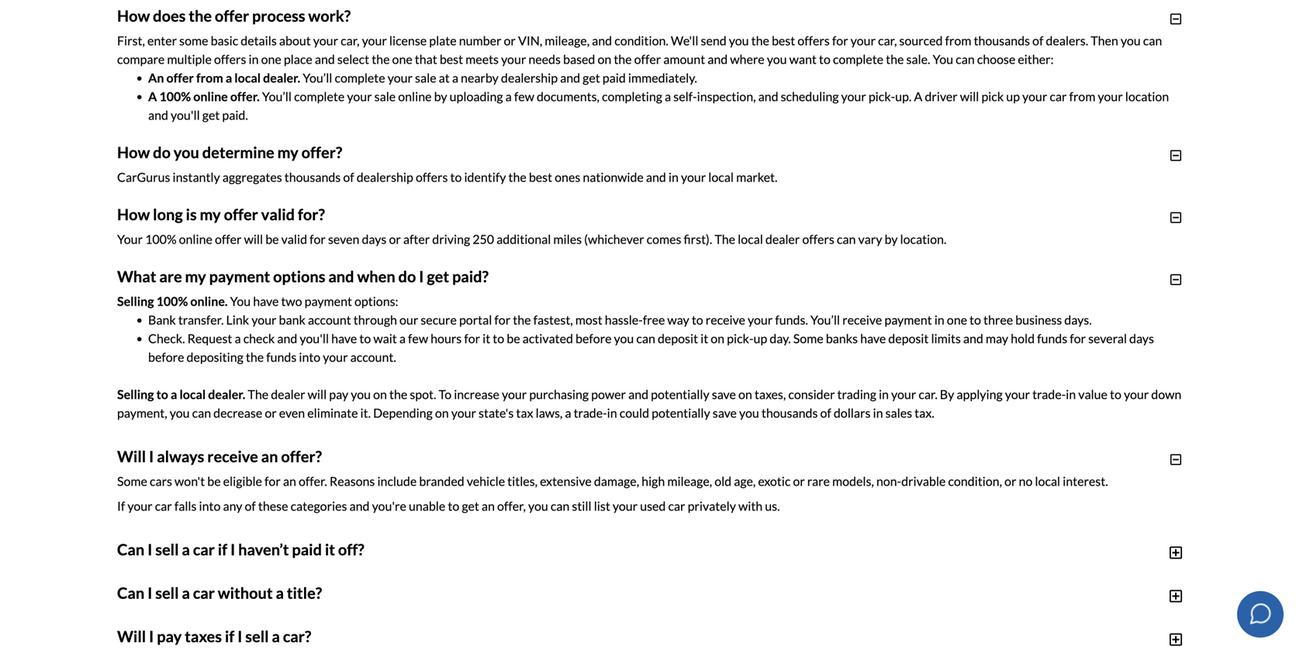 Task type: vqa. For each thing, say whether or not it's contained in the screenshot.
COUPE associated with $22,239
no



Task type: locate. For each thing, give the bounding box(es) containing it.
haven't
[[238, 540, 289, 559]]

in inside "how do you determine my offer? cargurus instantly aggregates thousands of dealership offers to identify the best ones nationwide and in your local market."
[[669, 169, 679, 185]]

obtaining
[[290, 629, 341, 644]]

dealer.
[[263, 70, 300, 85], [208, 387, 245, 402]]

day.
[[770, 331, 791, 346]]

2 vertical spatial dealer
[[358, 629, 393, 644]]

1 vertical spatial trade-
[[574, 405, 607, 421]]

sale inside if you've accepted an 100% online offer from cargurus and the offer is greater than the amount you owe on your car loan, we'll pay off your loan and send you the difference. if your offer is less than the amount you owe, you'll need to either pay off your loan before we can pay you, or pay us the difference before we can pay your lender. if you sell your car to a local dealer, the dealer will guide you through the loan settling process as part of the sale or the purchase of your next vehicle.
[[724, 629, 745, 644]]

offer? inside "how do you determine my offer? cargurus instantly aggregates thousands of dealership offers to identify the best ones nationwide and in your local market."
[[302, 143, 342, 162]]

thousands inside the dealer will pay you on the spot. to increase your purchasing power and potentially save on taxes, consider trading in your car. by applying your trade-in value to your down payment, you can decrease or even eliminate it. depending on your state's tax laws, a trade-in could potentially save you thousands of dollars in sales tax.
[[762, 405, 818, 421]]

exotic
[[759, 474, 791, 489]]

the up some
[[189, 6, 212, 25]]

2 will from the top
[[117, 627, 146, 646]]

1 vertical spatial still
[[1053, 629, 1072, 644]]

offer down the multiple
[[167, 70, 194, 85]]

activated
[[523, 331, 574, 346]]

before
[[576, 331, 612, 346], [148, 349, 184, 365], [493, 610, 529, 625], [747, 610, 783, 625]]

0 horizontal spatial dealer
[[271, 387, 305, 402]]

account
[[308, 312, 351, 327]]

online inside if you've accepted an 100% online offer from cargurus and the offer is greater than the amount you owe on your car loan, we'll pay off your loan and send you the difference. if your offer is less than the amount you owe, you'll need to either pay off your loan before we can pay you, or pay us the difference before we can pay your lender. if you sell your car to a local dealer, the dealer will guide you through the loan settling process as part of the sale or the purchase of your next vehicle.
[[297, 592, 331, 607]]

list
[[594, 499, 611, 514]]

compare
[[117, 51, 165, 67]]

your down license
[[388, 70, 413, 85]]

you'll inside if you've accepted an 100% online offer from cargurus and the offer is greater than the amount you owe on your car loan, we'll pay off your loan and send you the difference. if your offer is less than the amount you owe, you'll need to either pay off your loan before we can pay you, or pay us the difference before we can pay your lender. if you sell your car to a local dealer, the dealer will guide you through the loan settling process as part of the sale or the purchase of your next vehicle.
[[290, 610, 320, 625]]

a down the an
[[148, 89, 157, 104]]

we
[[531, 610, 547, 625], [786, 610, 802, 625]]

title
[[378, 629, 400, 644]]

how for how does the offer process work?
[[117, 6, 150, 25]]

offer down condition.
[[635, 51, 661, 67]]

you've inside can i sell a car without a title? in most states, no. rules around car titles vary by state, but—generally speaking—if you've lost your vehicle's title, it should be possible to obtain a replacement by contacting your state's department of motor vehicles (dmv). note: obtaining a new title invalidates a car's old title.there are other reasons why you might not be in possession of your car's title, such as if the car still has a lien against it, or if it was bought from a previous owner that didn't have the title. our guide to
[[563, 610, 599, 625]]

you up where
[[729, 33, 749, 48]]

deposit left limits at the right bottom
[[889, 331, 929, 346]]

2 horizontal spatial dealer
[[766, 232, 800, 247]]

0 horizontal spatial dealer.
[[208, 387, 245, 402]]

state,
[[382, 610, 412, 625]]

thousands inside "how do you determine my offer? cargurus instantly aggregates thousands of dealership offers to identify the best ones nationwide and in your local market."
[[285, 169, 341, 185]]

by inside how long is my offer valid for? your 100% online offer will be valid for seven days or after driving 250 additional miles (whichever comes first). the local dealer offers can vary by location.
[[885, 232, 898, 247]]

most inside can i sell a car without a title? in most states, no. rules around car titles vary by state, but—generally speaking—if you've lost your vehicle's title, it should be possible to obtain a replacement by contacting your state's department of motor vehicles (dmv). note: obtaining a new title invalidates a car's old title.there are other reasons why you might not be in possession of your car's title, such as if the car still has a lien against it, or if it was bought from a previous owner that didn't have the title. our guide to
[[130, 610, 157, 625]]

1 vertical spatial guide
[[498, 648, 528, 657]]

a down around
[[263, 629, 269, 644]]

sell down around
[[245, 627, 269, 646]]

1 vertical spatial pick-
[[727, 331, 754, 346]]

1 vertical spatial payment
[[305, 294, 352, 309]]

can for can i sell a car if i haven't paid it off?
[[117, 540, 145, 559]]

or left rare
[[794, 474, 805, 489]]

2 how from the top
[[117, 143, 150, 162]]

0 vertical spatial most
[[576, 312, 603, 327]]

0 horizontal spatial guide
[[416, 629, 446, 644]]

local up "previous"
[[271, 629, 297, 644]]

0 vertical spatial you
[[933, 51, 954, 67]]

sell inside can i sell a car without a title? in most states, no. rules around car titles vary by state, but—generally speaking—if you've lost your vehicle's title, it should be possible to obtain a replacement by contacting your state's department of motor vehicles (dmv). note: obtaining a new title invalidates a car's old title.there are other reasons why you might not be in possession of your car's title, such as if the car still has a lien against it, or if it was bought from a previous owner that didn't have the title. our guide to
[[155, 584, 179, 603]]

offers inside "how do you determine my offer? cargurus instantly aggregates thousands of dealership offers to identify the best ones nationwide and in your local market."
[[416, 169, 448, 185]]

best left the ones
[[529, 169, 553, 185]]

1 vertical spatial you
[[230, 294, 251, 309]]

get inside you'll complete your sale online by uploading a few documents, completing a self-inspection, and scheduling your pick-up. a driver will pick up your car from your location and you'll get paid.
[[202, 107, 220, 122]]

0 vertical spatial offer?
[[302, 143, 342, 162]]

possession
[[805, 629, 864, 644]]

0 vertical spatial cargurus
[[117, 169, 170, 185]]

your down the cars
[[128, 499, 153, 514]]

difference
[[689, 610, 745, 625]]

online
[[193, 89, 228, 104], [398, 89, 432, 104], [179, 232, 213, 247], [297, 592, 331, 607]]

could
[[620, 405, 650, 421]]

from inside you'll complete your sale online by uploading a few documents, completing a self-inspection, and scheduling your pick-up. a driver will pick up your car from your location and you'll get paid.
[[1070, 89, 1096, 104]]

the right first).
[[715, 232, 736, 247]]

and up "replacement"
[[923, 592, 943, 607]]

dealership inside "how do you determine my offer? cargurus instantly aggregates thousands of dealership offers to identify the best ones nationwide and in your local market."
[[357, 169, 414, 185]]

1 horizontal spatial days
[[1130, 331, 1155, 346]]

your
[[313, 33, 338, 48], [362, 33, 387, 48], [851, 33, 876, 48], [501, 51, 526, 67], [388, 70, 413, 85], [347, 89, 372, 104], [842, 89, 867, 104], [1023, 89, 1048, 104], [1099, 89, 1124, 104], [681, 169, 706, 185], [252, 312, 277, 327], [748, 312, 773, 327], [323, 349, 348, 365], [502, 387, 527, 402], [892, 387, 917, 402], [1006, 387, 1031, 402], [1125, 387, 1150, 402], [451, 405, 477, 421], [128, 499, 153, 514], [613, 499, 638, 514], [728, 592, 753, 607], [870, 592, 895, 607], [1088, 592, 1113, 607], [440, 610, 465, 625], [623, 610, 648, 625], [847, 610, 872, 625], [1044, 610, 1069, 625], [202, 629, 227, 644], [848, 629, 873, 644], [880, 629, 905, 644]]

0 horizontal spatial into
[[199, 499, 221, 514]]

to inside first, enter some basic details about your car, your license plate number or vin, mileage, and condition. we'll send you the best offers for your car, sourced from thousands of dealers. then you can compare multiple offers in one place and select the one that best meets your needs based on the offer amount and where you want to complete the sale. you can choose either:
[[820, 51, 831, 67]]

a inside if you've accepted an 100% online offer from cargurus and the offer is greater than the amount you owe on your car loan, we'll pay off your loan and send you the difference. if your offer is less than the amount you owe, you'll need to either pay off your loan before we can pay you, or pay us the difference before we can pay your lender. if you sell your car to a local dealer, the dealer will guide you through the loan settling process as part of the sale or the purchase of your next vehicle.
[[263, 629, 269, 644]]

1 horizontal spatial we
[[786, 610, 802, 625]]

you down taxes,
[[740, 405, 760, 421]]

you right then
[[1121, 33, 1141, 48]]

as inside if you've accepted an 100% online offer from cargurus and the offer is greater than the amount you owe on your car loan, we'll pay off your loan and send you the difference. if your offer is less than the amount you owe, you'll need to either pay off your loan before we can pay you, or pay us the difference before we can pay your lender. if you sell your car to a local dealer, the dealer will guide you through the loan settling process as part of the sale or the purchase of your next vehicle.
[[651, 629, 662, 644]]

condition,
[[949, 474, 1003, 489]]

always
[[157, 447, 204, 466]]

1 will from the top
[[117, 447, 146, 466]]

offer inside first, enter some basic details about your car, your license plate number or vin, mileage, and condition. we'll send you the best offers for your car, sourced from thousands of dealers. then you can compare multiple offers in one place and select the one that best meets your needs based on the offer amount and where you want to complete the sale. you can choose either:
[[635, 51, 661, 67]]

you
[[933, 51, 954, 67], [230, 294, 251, 309]]

can i sell a car without a title? in most states, no. rules around car titles vary by state, but—generally speaking—if you've lost your vehicle's title, it should be possible to obtain a replacement by contacting your state's department of motor vehicles (dmv). note: obtaining a new title invalidates a car's old title.there are other reasons why you might not be in possession of your car's title, such as if the car still has a lien against it, or if it was bought from a previous owner that didn't have the title. our guide to
[[117, 584, 1179, 657]]

link
[[226, 312, 249, 327]]

it.
[[361, 405, 371, 421]]

as inside can i sell a car without a title? in most states, no. rules around car titles vary by state, but—generally speaking—if you've lost your vehicle's title, it should be possible to obtain a replacement by contacting your state's department of motor vehicles (dmv). note: obtaining a new title invalidates a car's old title.there are other reasons why you might not be in possession of your car's title, such as if the car still has a lien against it, or if it was bought from a previous owner that didn't have the title. our guide to
[[989, 629, 1001, 644]]

local right no
[[1036, 474, 1061, 489]]

motor
[[131, 629, 166, 644]]

an up eligible
[[261, 447, 278, 466]]

is up speaking—if
[[519, 592, 528, 607]]

secure
[[421, 312, 457, 327]]

car, left sourced
[[879, 33, 897, 48]]

a right 'at'
[[452, 70, 459, 85]]

of up seven on the left of page
[[343, 169, 354, 185]]

you'll for online.
[[300, 331, 329, 346]]

offer. up the categories
[[299, 474, 327, 489]]

payment up online.
[[209, 267, 270, 286]]

you'll inside selling 100% online. you have two payment options: bank transfer. link your bank account through our secure portal for the fastest, most hassle-free way to receive your funds. you'll receive payment in one to three business days. check. request a check and you'll have to wait a few hours for it to be activated before you can deposit it on pick-up day. some banks have deposit limits and may hold funds for several days before depositing the funds into your account.
[[300, 331, 329, 346]]

of inside first, enter some basic details about your car, your license plate number or vin, mileage, and condition. we'll send you the best offers for your car, sourced from thousands of dealers. then you can compare multiple offers in one place and select the one that best meets your needs based on the offer amount and where you want to complete the sale. you can choose either:
[[1033, 33, 1044, 48]]

are
[[159, 267, 182, 286], [577, 629, 595, 644]]

process up "about"
[[252, 6, 305, 25]]

1 horizontal spatial best
[[529, 169, 553, 185]]

and inside the dealer will pay you on the spot. to increase your purchasing power and potentially save on taxes, consider trading in your car. by applying your trade-in value to your down payment, you can decrease or even eliminate it. depending on your state's tax laws, a trade-in could potentially save you thousands of dollars in sales tax.
[[629, 387, 649, 402]]

from down (dmv).
[[216, 648, 242, 657]]

vary inside how long is my offer valid for? your 100% online offer will be valid for seven days or after driving 250 additional miles (whichever comes first). the local dealer offers can vary by location.
[[859, 232, 883, 247]]

2 selling from the top
[[117, 387, 154, 402]]

why
[[675, 629, 697, 644]]

0 vertical spatial funds
[[1038, 331, 1068, 346]]

0 horizontal spatial payment
[[209, 267, 270, 286]]

my up online.
[[185, 267, 206, 286]]

0 vertical spatial you'll
[[171, 107, 200, 122]]

2 as from the left
[[989, 629, 1001, 644]]

it
[[483, 331, 491, 346], [701, 331, 709, 346], [325, 540, 335, 559], [726, 610, 734, 625], [141, 648, 149, 657]]

0 vertical spatial can
[[117, 540, 145, 559]]

long
[[153, 205, 183, 224]]

you'll inside selling 100% online. you have two payment options: bank transfer. link your bank account through our secure portal for the fastest, most hassle-free way to receive your funds. you'll receive payment in one to three business days. check. request a check and you'll have to wait a few hours for it to be activated before you can deposit it on pick-up day. some banks have deposit limits and may hold funds for several days before depositing the funds into your account.
[[811, 312, 841, 327]]

will inside you'll complete your sale online by uploading a few documents, completing a self-inspection, and scheduling your pick-up. a driver will pick up your car from your location and you'll get paid.
[[961, 89, 980, 104]]

a up title.
[[463, 629, 470, 644]]

you'll down account
[[300, 331, 329, 346]]

may
[[986, 331, 1009, 346]]

sell up the bought
[[181, 629, 199, 644]]

2 horizontal spatial thousands
[[974, 33, 1031, 48]]

1 selling from the top
[[117, 294, 154, 309]]

is
[[186, 205, 197, 224], [519, 592, 528, 607], [1144, 592, 1153, 607]]

applying
[[957, 387, 1003, 402]]

0 horizontal spatial deposit
[[658, 331, 699, 346]]

0 horizontal spatial do
[[153, 143, 171, 162]]

1 horizontal spatial as
[[989, 629, 1001, 644]]

my inside how long is my offer valid for? your 100% online offer will be valid for seven days or after driving 250 additional miles (whichever comes first). the local dealer offers can vary by location.
[[200, 205, 221, 224]]

deposit down way
[[658, 331, 699, 346]]

be down loan,
[[775, 610, 788, 625]]

consider
[[789, 387, 835, 402]]

1 horizontal spatial process
[[606, 629, 648, 644]]

0 vertical spatial you'll
[[303, 70, 332, 85]]

will i pay taxes if i sell a car?
[[117, 627, 311, 646]]

location.
[[901, 232, 947, 247]]

from up either
[[363, 592, 389, 607]]

an
[[261, 447, 278, 466], [283, 474, 296, 489], [482, 499, 495, 514], [248, 592, 261, 607]]

1 vertical spatial through
[[471, 629, 515, 644]]

from inside if you've accepted an 100% online offer from cargurus and the offer is greater than the amount you owe on your car loan, we'll pay off your loan and send you the difference. if your offer is less than the amount you owe, you'll need to either pay off your loan before we can pay you, or pay us the difference before we can pay your lender. if you sell your car to a local dealer, the dealer will guide you through the loan settling process as part of the sale or the purchase of your next vehicle.
[[363, 592, 389, 607]]

you inside selling 100% online. you have two payment options: bank transfer. link your bank account through our secure portal for the fastest, most hassle-free way to receive your funds. you'll receive payment in one to three business days. check. request a check and you'll have to wait a few hours for it to be activated before you can deposit it on pick-up day. some banks have deposit limits and may hold funds for several days before depositing the funds into your account.
[[614, 331, 634, 346]]

1 horizontal spatial off
[[852, 592, 868, 607]]

local inside how long is my offer valid for? your 100% online offer will be valid for seven days or after driving 250 additional miles (whichever comes first). the local dealer offers can vary by location.
[[738, 232, 764, 247]]

the
[[715, 232, 736, 247], [248, 387, 269, 402]]

1 vertical spatial thousands
[[285, 169, 341, 185]]

can inside how long is my offer valid for? your 100% online offer will be valid for seven days or after driving 250 additional miles (whichever comes first). the local dealer offers can vary by location.
[[837, 232, 856, 247]]

1 horizontal spatial car,
[[879, 33, 897, 48]]

if
[[218, 540, 228, 559], [225, 627, 235, 646], [1003, 629, 1011, 644], [132, 648, 139, 657]]

1 vertical spatial off
[[422, 610, 437, 625]]

the inside "how do you determine my offer? cargurus instantly aggregates thousands of dealership offers to identify the best ones nationwide and in your local market."
[[509, 169, 527, 185]]

local right first).
[[738, 232, 764, 247]]

1 horizontal spatial old
[[715, 474, 732, 489]]

an inside if you've accepted an 100% online offer from cargurus and the offer is greater than the amount you owe on your car loan, we'll pay off your loan and send you the difference. if your offer is less than the amount you owe, you'll need to either pay off your loan before we can pay you, or pay us the difference before we can pay your lender. if you sell your car to a local dealer, the dealer will guide you through the loan settling process as part of the sale or the purchase of your next vehicle.
[[248, 592, 261, 607]]

thousands up the "for?"
[[285, 169, 341, 185]]

1 horizontal spatial paid
[[603, 70, 626, 85]]

100% up bank
[[156, 294, 188, 309]]

or inside can i sell a car without a title? in most states, no. rules around car titles vary by state, but—generally speaking—if you've lost your vehicle's title, it should be possible to obtain a replacement by contacting your state's department of motor vehicles (dmv). note: obtaining a new title invalidates a car's old title.there are other reasons why you might not be in possession of your car's title, such as if the car still has a lien against it, or if it was bought from a previous owner that didn't have the title. our guide to
[[117, 648, 129, 657]]

online.
[[190, 294, 228, 309]]

1 vertical spatial you've
[[563, 610, 599, 625]]

from down dealers.
[[1070, 89, 1096, 104]]

100% inside selling 100% online. you have two payment options: bank transfer. link your bank account through our secure portal for the fastest, most hassle-free way to receive your funds. you'll receive payment in one to three business days. check. request a check and you'll have to wait a few hours for it to be activated before you can deposit it on pick-up day. some banks have deposit limits and may hold funds for several days before depositing the funds into your account.
[[156, 294, 188, 309]]

through inside selling 100% online. you have two payment options: bank transfer. link your bank account through our secure portal for the fastest, most hassle-free way to receive your funds. you'll receive payment in one to three business days. check. request a check and you'll have to wait a few hours for it to be activated before you can deposit it on pick-up day. some banks have deposit limits and may hold funds for several days before depositing the funds into your account.
[[354, 312, 397, 327]]

best up want
[[772, 33, 796, 48]]

your up lender.
[[870, 592, 895, 607]]

few down our
[[408, 331, 428, 346]]

dealer down market.
[[766, 232, 800, 247]]

a up "previous"
[[272, 627, 280, 646]]

pick- left driver
[[869, 89, 896, 104]]

1 vertical spatial some
[[117, 474, 147, 489]]

0 horizontal spatial as
[[651, 629, 662, 644]]

you down selling to a local dealer.
[[170, 405, 190, 421]]

0 horizontal spatial off
[[422, 610, 437, 625]]

complete right want
[[833, 51, 884, 67]]

i up was
[[149, 627, 154, 646]]

0 horizontal spatial that
[[340, 648, 363, 657]]

offer up online.
[[215, 232, 242, 247]]

from inside can i sell a car without a title? in most states, no. rules around car titles vary by state, but—generally speaking—if you've lost your vehicle's title, it should be possible to obtain a replacement by contacting your state's department of motor vehicles (dmv). note: obtaining a new title invalidates a car's old title.there are other reasons why you might not be in possession of your car's title, such as if the car still has a lien against it, or if it was bought from a previous owner that didn't have the title. our guide to
[[216, 648, 242, 657]]

0 vertical spatial selling
[[117, 294, 154, 309]]

you right sale.
[[933, 51, 954, 67]]

1 horizontal spatial a
[[915, 89, 923, 104]]

dealer up didn't
[[358, 629, 393, 644]]

2 vertical spatial best
[[529, 169, 553, 185]]

2 horizontal spatial you'll
[[811, 312, 841, 327]]

3 how from the top
[[117, 205, 150, 224]]

offer? for my
[[302, 143, 342, 162]]

1 horizontal spatial few
[[514, 89, 535, 104]]

these
[[258, 499, 288, 514]]

it,
[[1168, 629, 1179, 644]]

local down depositing
[[180, 387, 206, 402]]

1 vertical spatial up
[[754, 331, 768, 346]]

and
[[592, 33, 612, 48], [315, 51, 335, 67], [708, 51, 728, 67], [560, 70, 581, 85], [759, 89, 779, 104], [148, 107, 168, 122], [646, 169, 667, 185], [329, 267, 354, 286], [277, 331, 298, 346], [964, 331, 984, 346], [629, 387, 649, 402], [350, 499, 370, 514], [447, 592, 467, 607], [923, 592, 943, 607]]

1 horizontal spatial cargurus
[[391, 592, 444, 607]]

a down check.
[[171, 387, 177, 402]]

vary inside can i sell a car without a title? in most states, no. rules around car titles vary by state, but—generally speaking—if you've lost your vehicle's title, it should be possible to obtain a replacement by contacting your state's department of motor vehicles (dmv). note: obtaining a new title invalidates a car's old title.there are other reasons why you might not be in possession of your car's title, such as if the car still has a lien against it, or if it was bought from a previous owner that didn't have the title. our guide to
[[340, 610, 364, 625]]

wait
[[374, 331, 397, 346]]

some down funds. on the top
[[794, 331, 824, 346]]

1 horizontal spatial vary
[[859, 232, 883, 247]]

mileage,
[[545, 33, 590, 48], [668, 474, 713, 489]]

0 horizontal spatial you
[[230, 294, 251, 309]]

2 horizontal spatial sale
[[724, 629, 745, 644]]

1 horizontal spatial pick-
[[869, 89, 896, 104]]

greater
[[530, 592, 570, 607]]

0 horizontal spatial old
[[500, 629, 517, 644]]

pick- inside you'll complete your sale online by uploading a few documents, completing a self-inspection, and scheduling your pick-up. a driver will pick up your car from your location and you'll get paid.
[[869, 89, 896, 104]]

you up link
[[230, 294, 251, 309]]

no
[[1019, 474, 1033, 489]]

car down rules
[[229, 629, 246, 644]]

where
[[731, 51, 765, 67]]

increase
[[454, 387, 500, 402]]

some
[[179, 33, 208, 48]]

cargurus
[[117, 169, 170, 185], [391, 592, 444, 607]]

some inside selling 100% online. you have two payment options: bank transfer. link your bank account through our secure portal for the fastest, most hassle-free way to receive your funds. you'll receive payment in one to three business days. check. request a check and you'll have to wait a few hours for it to be activated before you can deposit it on pick-up day. some banks have deposit limits and may hold funds for several days before depositing the funds into your account.
[[794, 331, 824, 346]]

my inside "how do you determine my offer? cargurus instantly aggregates thousands of dealership offers to identify the best ones nationwide and in your local market."
[[278, 143, 299, 162]]

selling inside selling 100% online. you have two payment options: bank transfer. link your bank account through our secure portal for the fastest, most hassle-free way to receive your funds. you'll receive payment in one to three business days. check. request a check and you'll have to wait a few hours for it to be activated before you can deposit it on pick-up day. some banks have deposit limits and may hold funds for several days before depositing the funds into your account.
[[117, 294, 154, 309]]

on inside if you've accepted an 100% online offer from cargurus and the offer is greater than the amount you owe on your car loan, we'll pay off your loan and send you the difference. if your offer is less than the amount you owe, you'll need to either pay off your loan before we can pay you, or pay us the difference before we can pay your lender. if you sell your car to a local dealer, the dealer will guide you through the loan settling process as part of the sale or the purchase of your next vehicle.
[[712, 592, 726, 607]]

2 horizontal spatial loan
[[897, 592, 921, 607]]

0 vertical spatial potentially
[[651, 387, 710, 402]]

purchasing
[[530, 387, 589, 402]]

department
[[1108, 610, 1175, 625]]

1 horizontal spatial you
[[933, 51, 954, 67]]

by up new
[[366, 610, 379, 625]]

send inside if you've accepted an 100% online offer from cargurus and the offer is greater than the amount you owe on your car loan, we'll pay off your loan and send you the difference. if your offer is less than the amount you owe, you'll need to either pay off your loan before we can pay you, or pay us the difference before we can pay your lender. if you sell your car to a local dealer, the dealer will guide you through the loan settling process as part of the sale or the purchase of your next vehicle.
[[946, 592, 971, 607]]

selling 100% online. you have two payment options: bank transfer. link your bank account through our secure portal for the fastest, most hassle-free way to receive your funds. you'll receive payment in one to three business days. check. request a check and you'll have to wait a few hours for it to be activated before you can deposit it on pick-up day. some banks have deposit limits and may hold funds for several days before depositing the funds into your account.
[[117, 294, 1155, 365]]

hours
[[431, 331, 462, 346]]

1 horizontal spatial that
[[415, 51, 438, 67]]

2 vertical spatial you'll
[[811, 312, 841, 327]]

our
[[474, 648, 496, 657]]

100% inside how long is my offer valid for? your 100% online offer will be valid for seven days or after driving 250 additional miles (whichever comes first). the local dealer offers can vary by location.
[[145, 232, 177, 247]]

if down rules
[[225, 627, 235, 646]]

i up the cars
[[149, 447, 154, 466]]

0 horizontal spatial dealership
[[357, 169, 414, 185]]

owe,
[[262, 610, 288, 625]]

0 vertical spatial some
[[794, 331, 824, 346]]

dealer up even
[[271, 387, 305, 402]]

what are my payment options and when do i get paid?
[[117, 267, 489, 286]]

1 horizontal spatial still
[[1053, 629, 1072, 644]]

us.
[[765, 499, 780, 514]]

1 vertical spatial selling
[[117, 387, 154, 402]]

dealership
[[501, 70, 558, 85], [357, 169, 414, 185]]

on down the to
[[435, 405, 449, 421]]

how inside how long is my offer valid for? your 100% online offer will be valid for seven days or after driving 250 additional miles (whichever comes first). the local dealer offers can vary by location.
[[117, 205, 150, 224]]

0 horizontal spatial you've
[[159, 592, 194, 607]]

1 vertical spatial process
[[606, 629, 648, 644]]

have left the two
[[253, 294, 279, 309]]

0 vertical spatial dealership
[[501, 70, 558, 85]]

how for how do you determine my offer? cargurus instantly aggregates thousands of dealership offers to identify the best ones nationwide and in your local market.
[[117, 143, 150, 162]]

0 vertical spatial how
[[117, 6, 150, 25]]

send inside first, enter some basic details about your car, your license plate number or vin, mileage, and condition. we'll send you the best offers for your car, sourced from thousands of dealers. then you can compare multiple offers in one place and select the one that best meets your needs based on the offer amount and where you want to complete the sale. you can choose either:
[[701, 33, 727, 48]]

into left any
[[199, 499, 221, 514]]

funds
[[1038, 331, 1068, 346], [266, 349, 297, 365]]

it left off?
[[325, 540, 335, 559]]

and left 'scheduling'
[[759, 89, 779, 104]]

days.
[[1065, 312, 1093, 327]]

is left less
[[1144, 592, 1153, 607]]

the up depending
[[390, 387, 408, 402]]

1 how from the top
[[117, 6, 150, 25]]

0 vertical spatial send
[[701, 33, 727, 48]]

sell inside if you've accepted an 100% online offer from cargurus and the offer is greater than the amount you owe on your car loan, we'll pay off your loan and send you the difference. if your offer is less than the amount you owe, you'll need to either pay off your loan before we can pay you, or pay us the difference before we can pay your lender. if you sell your car to a local dealer, the dealer will guide you through the loan settling process as part of the sale or the purchase of your next vehicle.
[[181, 629, 199, 644]]

lender.
[[874, 610, 911, 625]]

0 vertical spatial thousands
[[974, 33, 1031, 48]]

0 horizontal spatial paid
[[292, 540, 322, 559]]

a left new
[[344, 629, 350, 644]]

one up limits at the right bottom
[[948, 312, 968, 327]]

payment up account
[[305, 294, 352, 309]]

a down falls
[[182, 540, 190, 559]]

0 vertical spatial title,
[[699, 610, 724, 625]]

as down us
[[651, 629, 662, 644]]

1 vertical spatial amount
[[620, 592, 662, 607]]

best inside "how do you determine my offer? cargurus instantly aggregates thousands of dealership offers to identify the best ones nationwide and in your local market."
[[529, 169, 553, 185]]

1 as from the left
[[651, 629, 662, 644]]

in up limits at the right bottom
[[935, 312, 945, 327]]

reasons
[[330, 474, 375, 489]]

at
[[439, 70, 450, 85]]

spot.
[[410, 387, 436, 402]]

0 horizontal spatial through
[[354, 312, 397, 327]]

next
[[875, 629, 899, 644]]

0 vertical spatial old
[[715, 474, 732, 489]]

1 car's from the left
[[472, 629, 497, 644]]

depending
[[373, 405, 433, 421]]

an up around
[[248, 592, 261, 607]]

options
[[273, 267, 326, 286]]

your up first).
[[681, 169, 706, 185]]

1 vertical spatial you'll
[[300, 331, 329, 346]]

1 horizontal spatial payment
[[305, 294, 352, 309]]

can left choose
[[956, 51, 975, 67]]

dealer. down place
[[263, 70, 300, 85]]

and down the an
[[148, 107, 168, 122]]

most
[[576, 312, 603, 327], [130, 610, 157, 625]]

1 can from the top
[[117, 540, 145, 559]]

offer.
[[230, 89, 260, 104], [299, 474, 327, 489]]

completing
[[602, 89, 663, 104]]

are inside can i sell a car without a title? in most states, no. rules around car titles vary by state, but—generally speaking—if you've lost your vehicle's title, it should be possible to obtain a replacement by contacting your state's department of motor vehicles (dmv). note: obtaining a new title invalidates a car's old title.there are other reasons why you might not be in possession of your car's title, such as if the car still has a lien against it, or if it was bought from a previous owner that didn't have the title. our guide to
[[577, 629, 595, 644]]

seven
[[328, 232, 360, 247]]

dealer. up the 'decrease'
[[208, 387, 245, 402]]

through down options: at top left
[[354, 312, 397, 327]]

loan down speaking—if
[[537, 629, 561, 644]]

1 vertical spatial old
[[500, 629, 517, 644]]

guide inside can i sell a car without a title? in most states, no. rules around car titles vary by state, but—generally speaking—if you've lost your vehicle's title, it should be possible to obtain a replacement by contacting your state's department of motor vehicles (dmv). note: obtaining a new title invalidates a car's old title.there are other reasons why you might not be in possession of your car's title, such as if the car still has a lien against it, or if it was bought from a previous owner that didn't have the title. our guide to
[[498, 648, 528, 657]]

local inside "how do you determine my offer? cargurus instantly aggregates thousands of dealership offers to identify the best ones nationwide and in your local market."
[[709, 169, 734, 185]]

vary
[[859, 232, 883, 247], [340, 610, 364, 625]]

as right such
[[989, 629, 1001, 644]]

will for will i pay taxes if i sell a car?
[[117, 627, 146, 646]]

how inside "how do you determine my offer? cargurus instantly aggregates thousands of dealership offers to identify the best ones nationwide and in your local market."
[[117, 143, 150, 162]]

most inside selling 100% online. you have two payment options: bank transfer. link your bank account through our secure portal for the fastest, most hassle-free way to receive your funds. you'll receive payment in one to three business days. check. request a check and you'll have to wait a few hours for it to be activated before you can deposit it on pick-up day. some banks have deposit limits and may hold funds for several days before depositing the funds into your account.
[[576, 312, 603, 327]]

potentially right power
[[651, 387, 710, 402]]

online up titles
[[297, 592, 331, 607]]

a right up.
[[915, 89, 923, 104]]

2 can from the top
[[117, 584, 145, 603]]

thousands inside first, enter some basic details about your car, your license plate number or vin, mileage, and condition. we'll send you the best offers for your car, sourced from thousands of dealers. then you can compare multiple offers in one place and select the one that best meets your needs based on the offer amount and where you want to complete the sale. you can choose either:
[[974, 33, 1031, 48]]

up
[[1007, 89, 1021, 104], [754, 331, 768, 346]]

0 horizontal spatial vary
[[340, 610, 364, 625]]

transfer.
[[178, 312, 224, 327]]

for down days.
[[1070, 331, 1087, 346]]

0 horizontal spatial title,
[[699, 610, 724, 625]]

driver
[[925, 89, 958, 104]]

that
[[415, 51, 438, 67], [340, 648, 363, 657]]

2 a from the left
[[915, 89, 923, 104]]

dealer inside the dealer will pay you on the spot. to increase your purchasing power and potentially save on taxes, consider trading in your car. by applying your trade-in value to your down payment, you can decrease or even eliminate it. depending on your state's tax laws, a trade-in could potentially save you thousands of dollars in sales tax.
[[271, 387, 305, 402]]

1 horizontal spatial amount
[[620, 592, 662, 607]]

0 horizontal spatial funds
[[266, 349, 297, 365]]

with
[[739, 499, 763, 514]]

1 horizontal spatial mileage,
[[668, 474, 713, 489]]

might
[[722, 629, 753, 644]]

thousands
[[974, 33, 1031, 48], [285, 169, 341, 185], [762, 405, 818, 421]]

without
[[218, 584, 273, 603]]

0 horizontal spatial process
[[252, 6, 305, 25]]

invalidates
[[402, 629, 461, 644]]

of down in
[[117, 629, 128, 644]]

if you've accepted an 100% online offer from cargurus and the offer is greater than the amount you owe on your car loan, we'll pay off your loan and send you the difference. if your offer is less than the amount you owe, you'll need to either pay off your loan before we can pay you, or pay us the difference before we can pay your lender. if you sell your car to a local dealer, the dealer will guide you through the loan settling process as part of the sale or the purchase of your next vehicle.
[[148, 592, 1176, 644]]

0 horizontal spatial car,
[[341, 33, 360, 48]]

1 vertical spatial my
[[200, 205, 221, 224]]

that inside can i sell a car without a title? in most states, no. rules around car titles vary by state, but—generally speaking—if you've lost your vehicle's title, it should be possible to obtain a replacement by contacting your state's department of motor vehicles (dmv). note: obtaining a new title invalidates a car's old title.there are other reasons why you might not be in possession of your car's title, such as if the car still has a lien against it, or if it was bought from a previous owner that didn't have the title. our guide to
[[340, 648, 363, 657]]

location
[[1126, 89, 1170, 104]]

0 horizontal spatial the
[[248, 387, 269, 402]]

be inside selling 100% online. you have two payment options: bank transfer. link your bank account through our secure portal for the fastest, most hassle-free way to receive your funds. you'll receive payment in one to three business days. check. request a check and you'll have to wait a few hours for it to be activated before you can deposit it on pick-up day. some banks have deposit limits and may hold funds for several days before depositing the funds into your account.
[[507, 331, 520, 346]]

process inside if you've accepted an 100% online offer from cargurus and the offer is greater than the amount you owe on your car loan, we'll pay off your loan and send you the difference. if your offer is less than the amount you owe, you'll need to either pay off your loan before we can pay you, or pay us the difference before we can pay your lender. if you sell your car to a local dealer, the dealer will guide you through the loan settling process as part of the sale or the purchase of your next vehicle.
[[606, 629, 648, 644]]

choose
[[978, 51, 1016, 67]]

online down long
[[179, 232, 213, 247]]

market.
[[737, 169, 778, 185]]

ones
[[555, 169, 581, 185]]

1 horizontal spatial dealer.
[[263, 70, 300, 85]]

0 vertical spatial do
[[153, 143, 171, 162]]

0 vertical spatial vary
[[859, 232, 883, 247]]

100% down the an
[[159, 89, 191, 104]]



Task type: describe. For each thing, give the bounding box(es) containing it.
title.
[[447, 648, 471, 657]]

condition.
[[615, 33, 669, 48]]

you'll for accepted
[[290, 610, 320, 625]]

0 horizontal spatial some
[[117, 474, 147, 489]]

2 car's from the left
[[907, 629, 932, 644]]

car inside you'll complete your sale online by uploading a few documents, completing a self-inspection, and scheduling your pick-up. a driver will pick up your car from your location and you'll get paid.
[[1050, 89, 1067, 104]]

cargurus inside "how do you determine my offer? cargurus instantly aggregates thousands of dealership offers to identify the best ones nationwide and in your local market."
[[117, 169, 170, 185]]

it down portal
[[483, 331, 491, 346]]

1 vertical spatial into
[[199, 499, 221, 514]]

interest.
[[1063, 474, 1109, 489]]

first).
[[684, 232, 713, 247]]

such
[[962, 629, 987, 644]]

dealer inside if you've accepted an 100% online offer from cargurus and the offer is greater than the amount you owe on your car loan, we'll pay off your loan and send you the difference. if your offer is less than the amount you owe, you'll need to either pay off your loan before we can pay you, or pay us the difference before we can pay your lender. if you sell your car to a local dealer, the dealer will guide you through the loan settling process as part of the sale or the purchase of your next vehicle.
[[358, 629, 393, 644]]

1 horizontal spatial receive
[[706, 312, 746, 327]]

to right unable
[[448, 499, 460, 514]]

(whichever
[[585, 232, 645, 247]]

i left the haven't on the left
[[231, 540, 235, 559]]

hold
[[1011, 331, 1035, 346]]

2 vertical spatial payment
[[885, 312, 933, 327]]

1 vertical spatial potentially
[[652, 405, 711, 421]]

get left paid?
[[427, 267, 449, 286]]

and down reasons
[[350, 499, 370, 514]]

rules
[[217, 610, 247, 625]]

details
[[241, 33, 277, 48]]

offer,
[[498, 499, 526, 514]]

1 vertical spatial dealer.
[[208, 387, 245, 402]]

few inside selling 100% online. you have two payment options: bank transfer. link your bank account through our secure portal for the fastest, most hassle-free way to receive your funds. you'll receive payment in one to three business days. check. request a check and you'll have to wait a few hours for it to be activated before you can deposit it on pick-up day. some banks have deposit limits and may hold funds for several days before depositing the funds into your account.
[[408, 331, 428, 346]]

when
[[357, 267, 396, 286]]

1 horizontal spatial trade-
[[1033, 387, 1067, 402]]

the inside how long is my offer valid for? your 100% online offer will be valid for seven days or after driving 250 additional miles (whichever comes first). the local dealer offers can vary by location.
[[715, 232, 736, 247]]

get down based
[[583, 70, 600, 85]]

1 a from the left
[[148, 89, 157, 104]]

or left no
[[1005, 474, 1017, 489]]

aggregates
[[223, 169, 282, 185]]

replacement
[[897, 610, 966, 625]]

and left when
[[329, 267, 354, 286]]

pick- inside selling 100% online. you have two payment options: bank transfer. link your bank account through our secure portal for the fastest, most hassle-free way to receive your funds. you'll receive payment in one to three business days. check. request a check and you'll have to wait a few hours for it to be activated before you can deposit it on pick-up day. some banks have deposit limits and may hold funds for several days before depositing the funds into your account.
[[727, 331, 754, 346]]

to inside the dealer will pay you on the spot. to increase your purchasing power and potentially save on taxes, consider trading in your car. by applying your trade-in value to your down payment, you can decrease or even eliminate it. depending on your state's tax laws, a trade-in could potentially save you thousands of dollars in sales tax.
[[1111, 387, 1122, 402]]

2 deposit from the left
[[889, 331, 929, 346]]

1 vertical spatial save
[[713, 405, 737, 421]]

by up such
[[968, 610, 981, 625]]

for inside how long is my offer valid for? your 100% online offer will be valid for seven days or after driving 250 additional miles (whichever comes first). the local dealer offers can vary by location.
[[310, 232, 326, 247]]

in inside first, enter some basic details about your car, your license plate number or vin, mileage, and condition. we'll send you the best offers for your car, sourced from thousands of dealers. then you can compare multiple offers in one place and select the one that best meets your needs based on the offer amount and where you want to complete the sale. you can choose either:
[[249, 51, 259, 67]]

vehicle
[[467, 474, 505, 489]]

the down need
[[338, 629, 356, 644]]

your up possession
[[847, 610, 872, 625]]

few inside you'll complete your sale online by uploading a few documents, completing a self-inspection, and scheduling your pick-up. a driver will pick up your car from your location and you'll get paid.
[[514, 89, 535, 104]]

first, enter some basic details about your car, your license plate number or vin, mileage, and condition. we'll send you the best offers for your car, sourced from thousands of dealers. then you can compare multiple offers in one place and select the one that best meets your needs based on the offer amount and where you want to complete the sale. you can choose either:
[[117, 33, 1163, 67]]

after
[[404, 232, 430, 247]]

for up the these on the left
[[265, 474, 281, 489]]

pay inside the dealer will pay you on the spot. to increase your purchasing power and potentially save on taxes, consider trading in your car. by applying your trade-in value to your down payment, you can decrease or even eliminate it. depending on your state's tax laws, a trade-in could potentially save you thousands of dollars in sales tax.
[[329, 387, 349, 402]]

before down hassle-
[[576, 331, 612, 346]]

your left location
[[1099, 89, 1124, 104]]

it down motor
[[141, 648, 149, 657]]

off?
[[338, 540, 365, 559]]

1 car, from the left
[[341, 33, 360, 48]]

car down falls
[[193, 540, 215, 559]]

be right not
[[777, 629, 790, 644]]

offer up department
[[1115, 592, 1142, 607]]

1 horizontal spatial is
[[519, 592, 528, 607]]

sale inside you'll complete your sale online by uploading a few documents, completing a self-inspection, and scheduling your pick-up. a driver will pick up your car from your location and you'll get paid.
[[375, 89, 396, 104]]

pay up settling
[[571, 610, 590, 625]]

you'll inside you'll complete your sale online by uploading a few documents, completing a self-inspection, and scheduling your pick-up. a driver will pick up your car from your location and you'll get paid.
[[171, 107, 200, 122]]

state's
[[479, 405, 514, 421]]

up inside selling 100% online. you have two payment options: bank transfer. link your bank account through our secure portal for the fastest, most hassle-free way to receive your funds. you'll receive payment in one to three business days. check. request a check and you'll have to wait a few hours for it to be activated before you can deposit it on pick-up day. some banks have deposit limits and may hold funds for several days before depositing the funds into your account.
[[754, 331, 768, 346]]

pay up was
[[157, 627, 182, 646]]

car?
[[283, 627, 311, 646]]

your down obtain
[[848, 629, 873, 644]]

you'll inside you'll complete your sale online by uploading a few documents, completing a self-inspection, and scheduling your pick-up. a driver will pick up your car from your location and you'll get paid.
[[262, 89, 292, 104]]

your left us
[[623, 610, 648, 625]]

0 horizontal spatial trade-
[[574, 405, 607, 421]]

owe
[[687, 592, 710, 607]]

days inside how long is my offer valid for? your 100% online offer will be valid for seven days or after driving 250 additional miles (whichever comes first). the local dealer offers can vary by location.
[[362, 232, 387, 247]]

place
[[284, 51, 313, 67]]

1 horizontal spatial offer.
[[299, 474, 327, 489]]

what
[[117, 267, 156, 286]]

license
[[390, 33, 427, 48]]

even
[[279, 405, 305, 421]]

pay right we'll
[[831, 592, 850, 607]]

the up contacting
[[996, 592, 1014, 607]]

do inside "how do you determine my offer? cargurus instantly aggregates thousands of dealership offers to identify the best ones nationwide and in your local market."
[[153, 143, 171, 162]]

car down contacting
[[1033, 629, 1051, 644]]

self-
[[674, 89, 697, 104]]

have right banks
[[861, 331, 887, 346]]

nearby
[[461, 70, 499, 85]]

the left fastest,
[[513, 312, 531, 327]]

in down power
[[607, 405, 618, 421]]

1 vertical spatial paid
[[292, 540, 322, 559]]

250
[[473, 232, 494, 247]]

on left taxes,
[[739, 387, 753, 402]]

offer up basic in the left of the page
[[215, 6, 249, 25]]

any
[[223, 499, 243, 514]]

be right won't
[[207, 474, 221, 489]]

miles
[[554, 232, 582, 247]]

0 vertical spatial valid
[[261, 205, 295, 224]]

or inside the dealer will pay you on the spot. to increase your purchasing power and potentially save on taxes, consider trading in your car. by applying your trade-in value to your down payment, you can decrease or even eliminate it. depending on your state's tax laws, a trade-in could potentially save you thousands of dollars in sales tax.
[[265, 405, 277, 421]]

your up "check"
[[252, 312, 277, 327]]

drivable
[[902, 474, 946, 489]]

a up states,
[[182, 584, 190, 603]]

taxes,
[[755, 387, 786, 402]]

get down "vehicle" on the bottom left
[[462, 499, 480, 514]]

selling for selling to a local dealer.
[[117, 387, 154, 402]]

online inside you'll complete your sale online by uploading a few documents, completing a self-inspection, and scheduling your pick-up. a driver will pick up your car from your location and you'll get paid.
[[398, 89, 432, 104]]

in inside selling 100% online. you have two payment options: bank transfer. link your bank account through our secure portal for the fastest, most hassle-free way to receive your funds. you'll receive payment in one to three business days. check. request a check and you'll have to wait a few hours for it to be activated before you can deposit it on pick-up day. some banks have deposit limits and may hold funds for several days before depositing the funds into your account.
[[935, 312, 945, 327]]

the left sale.
[[886, 51, 905, 67]]

guide inside if you've accepted an 100% online offer from cargurus and the offer is greater than the amount you owe on your car loan, we'll pay off your loan and send you the difference. if your offer is less than the amount you owe, you'll need to either pay off your loan before we can pay you, or pay us the difference before we can pay your lender. if you sell your car to a local dealer, the dealer will guide you through the loan settling process as part of the sale or the purchase of your next vehicle.
[[416, 629, 446, 644]]

0 horizontal spatial amount
[[196, 610, 238, 625]]

for inside first, enter some basic details about your car, your license plate number or vin, mileage, and condition. we'll send you the best offers for your car, sourced from thousands of dealers. then you can compare multiple offers in one place and select the one that best meets your needs based on the offer amount and where you want to complete the sale. you can choose either:
[[833, 33, 849, 48]]

pay up possession
[[825, 610, 845, 625]]

1 vertical spatial valid
[[281, 232, 307, 247]]

offer up speaking—if
[[490, 592, 517, 607]]

if up motor
[[148, 592, 156, 607]]

of inside "how do you determine my offer? cargurus instantly aggregates thousands of dealership offers to identify the best ones nationwide and in your local market."
[[343, 169, 354, 185]]

an
[[148, 70, 164, 85]]

if down contacting
[[1003, 629, 1011, 644]]

1 vertical spatial do
[[399, 267, 416, 286]]

on up depending
[[373, 387, 387, 402]]

will inside if you've accepted an 100% online offer from cargurus and the offer is greater than the amount you owe on your car loan, we'll pay off your loan and send you the difference. if your offer is less than the amount you owe, you'll need to either pay off your loan before we can pay you, or pay us the difference before we can pay your lender. if you sell your car to a local dealer, the dealer will guide you through the loan settling process as part of the sale or the purchase of your next vehicle.
[[395, 629, 414, 644]]

previous
[[253, 648, 300, 657]]

can down the extensive
[[551, 499, 570, 514]]

before up not
[[747, 610, 783, 625]]

2 vertical spatial my
[[185, 267, 206, 286]]

your right 'scheduling'
[[842, 89, 867, 104]]

in left sales
[[874, 405, 884, 421]]

or inside how long is my offer valid for? your 100% online offer will be valid for seven days or after driving 250 additional miles (whichever comes first). the local dealer offers can vary by location.
[[389, 232, 401, 247]]

a up next
[[889, 610, 895, 625]]

and down bank
[[277, 331, 298, 346]]

old inside can i sell a car without a title? in most states, no. rules around car titles vary by state, but—generally speaking—if you've lost your vehicle's title, it should be possible to obtain a replacement by contacting your state's department of motor vehicles (dmv). note: obtaining a new title invalidates a car's old title.there are other reasons why you might not be in possession of your car's title, such as if the car still has a lien against it, or if it was bought from a previous owner that didn't have the title. our guide to
[[500, 629, 517, 644]]

will inside the dealer will pay you on the spot. to increase your purchasing power and potentially save on taxes, consider trading in your car. by applying your trade-in value to your down payment, you can decrease or even eliminate it. depending on your state's tax laws, a trade-in could potentially save you thousands of dollars in sales tax.
[[308, 387, 327, 402]]

cars
[[150, 474, 172, 489]]

1 deposit from the left
[[658, 331, 699, 346]]

2 horizontal spatial receive
[[843, 312, 883, 327]]

car up the 'should'
[[756, 592, 773, 607]]

tax
[[516, 405, 534, 421]]

complete inside you'll complete your sale online by uploading a few documents, completing a self-inspection, and scheduling your pick-up. a driver will pick up your car from your location and you'll get paid.
[[294, 89, 345, 104]]

up inside you'll complete your sale online by uploading a few documents, completing a self-inspection, and scheduling your pick-up. a driver will pick up your car from your location and you'll get paid.
[[1007, 89, 1021, 104]]

you're
[[372, 499, 407, 514]]

and left may
[[964, 331, 984, 346]]

an up the these on the left
[[283, 474, 296, 489]]

vin,
[[518, 33, 543, 48]]

0 vertical spatial are
[[159, 267, 182, 286]]

to inside "how do you determine my offer? cargurus instantly aggregates thousands of dealership offers to identify the best ones nationwide and in your local market."
[[451, 169, 462, 185]]

to left 'three'
[[970, 312, 982, 327]]

it left day.
[[701, 331, 709, 346]]

instantly
[[173, 169, 220, 185]]

you'll complete your sale online by uploading a few documents, completing a self-inspection, and scheduling your pick-up. a driver will pick up your car from your location and you'll get paid.
[[148, 89, 1170, 122]]

1 vertical spatial funds
[[266, 349, 297, 365]]

other
[[598, 629, 628, 644]]

a up a 100% online offer.
[[226, 70, 232, 85]]

or down the 'should'
[[748, 629, 759, 644]]

is inside how long is my offer valid for? your 100% online offer will be valid for seven days or after driving 250 additional miles (whichever comes first). the local dealer offers can vary by location.
[[186, 205, 197, 224]]

taxes
[[185, 627, 222, 646]]

a left title?
[[276, 584, 284, 603]]

that inside first, enter some basic details about your car, your license plate number or vin, mileage, and condition. we'll send you the best offers for your car, sourced from thousands of dealers. then you can compare multiple offers in one place and select the one that best meets your needs based on the offer amount and where you want to complete the sale. you can choose either:
[[415, 51, 438, 67]]

local down details
[[235, 70, 261, 85]]

was
[[151, 648, 173, 657]]

dealer inside how long is my offer valid for? your 100% online offer will be valid for seven days or after driving 250 additional miles (whichever comes first). the local dealer offers can vary by location.
[[766, 232, 800, 247]]

0 horizontal spatial still
[[572, 499, 592, 514]]

unable
[[409, 499, 446, 514]]

but—generally
[[414, 610, 493, 625]]

local inside if you've accepted an 100% online offer from cargurus and the offer is greater than the amount you owe on your car loan, we'll pay off your loan and send you the difference. if your offer is less than the amount you owe, you'll need to either pay off your loan before we can pay you, or pay us the difference before we can pay your lender. if you sell your car to a local dealer, the dealer will guide you through the loan settling process as part of the sale or the purchase of your next vehicle.
[[271, 629, 297, 644]]

online inside how long is my offer valid for? your 100% online offer will be valid for seven days or after driving 250 additional miles (whichever comes first). the local dealer offers can vary by location.
[[179, 232, 213, 247]]

i down the cars
[[148, 540, 152, 559]]

0 horizontal spatial loan
[[467, 610, 490, 625]]

0 vertical spatial off
[[852, 592, 868, 607]]

your up sales
[[892, 387, 917, 402]]

mileage, inside first, enter some basic details about your car, your license plate number or vin, mileage, and condition. we'll send you the best offers for your car, sourced from thousands of dealers. then you can compare multiple offers in one place and select the one that best meets your needs based on the offer amount and where you want to complete the sale. you can choose either:
[[545, 33, 590, 48]]

the inside the dealer will pay you on the spot. to increase your purchasing power and potentially save on taxes, consider trading in your car. by applying your trade-in value to your down payment, you can decrease or even eliminate it. depending on your state's tax laws, a trade-in could potentially save you thousands of dollars in sales tax.
[[390, 387, 408, 402]]

you,
[[593, 610, 615, 625]]

i inside can i sell a car without a title? in most states, no. rules around car titles vary by state, but—generally speaking—if you've lost your vehicle's title, it should be possible to obtain a replacement by contacting your state's department of motor vehicles (dmv). note: obtaining a new title invalidates a car's old title.there are other reasons why you might not be in possession of your car's title, such as if the car still has a lien against it, or if it was bought from a previous owner that didn't have the title. our guide to
[[148, 584, 152, 603]]

car up no.
[[193, 584, 215, 603]]

way
[[668, 312, 690, 327]]

on inside selling 100% online. you have two payment options: bank transfer. link your bank account through our secure portal for the fastest, most hassle-free way to receive your funds. you'll receive payment in one to three business days. check. request a check and you'll have to wait a few hours for it to be activated before you can deposit it on pick-up day. some banks have deposit limits and may hold funds for several days before depositing the funds into your account.
[[711, 331, 725, 346]]

days inside selling 100% online. you have two payment options: bank transfer. link your bank account through our secure portal for the fastest, most hassle-free way to receive your funds. you'll receive payment in one to three business days. check. request a check and you'll have to wait a few hours for it to be activated before you can deposit it on pick-up day. some banks have deposit limits and may hold funds for several days before depositing the funds into your account.
[[1130, 331, 1155, 346]]

new
[[353, 629, 376, 644]]

amount inside first, enter some basic details about your car, your license plate number or vin, mileage, and condition. we'll send you the best offers for your car, sourced from thousands of dealers. then you can compare multiple offers in one place and select the one that best meets your needs based on the offer amount and where you want to complete the sale. you can choose either:
[[664, 51, 706, 67]]

models,
[[833, 474, 875, 489]]

a right has at the right of the page
[[1096, 629, 1102, 644]]

first,
[[117, 33, 145, 48]]

immediately.
[[629, 70, 698, 85]]

your down account
[[323, 349, 348, 365]]

0 vertical spatial offer.
[[230, 89, 260, 104]]

one inside selling 100% online. you have two payment options: bank transfer. link your bank account through our secure portal for the fastest, most hassle-free way to receive your funds. you'll receive payment in one to three business days. check. request a check and you'll have to wait a few hours for it to be activated before you can deposit it on pick-up day. some banks have deposit limits and may hold funds for several days before depositing the funds into your account.
[[948, 312, 968, 327]]

from inside first, enter some basic details about your car, your license plate number or vin, mileage, and condition. we'll send you the best offers for your car, sourced from thousands of dealers. then you can compare multiple offers in one place and select the one that best meets your needs based on the offer amount and where you want to complete the sale. you can choose either:
[[946, 33, 972, 48]]

you inside selling 100% online. you have two payment options: bank transfer. link your bank account through our secure portal for the fastest, most hassle-free way to receive your funds. you'll receive payment in one to three business days. check. request a check and you'll have to wait a few hours for it to be activated before you can deposit it on pick-up day. some banks have deposit limits and may hold funds for several days before depositing the funds into your account.
[[230, 294, 251, 309]]

your up the 'should'
[[728, 592, 753, 607]]

additional
[[497, 232, 551, 247]]

in inside can i sell a car without a title? in most states, no. rules around car titles vary by state, but—generally speaking—if you've lost your vehicle's title, it should be possible to obtain a replacement by contacting your state's department of motor vehicles (dmv). note: obtaining a new title invalidates a car's old title.there are other reasons why you might not be in possession of your car's title, such as if the car still has a lien against it, or if it was bought from a previous owner that didn't have the title. our guide to
[[792, 629, 803, 644]]

2 horizontal spatial best
[[772, 33, 796, 48]]

if left falls
[[117, 499, 125, 514]]

in
[[117, 610, 128, 625]]

can inside selling 100% online. you have two payment options: bank transfer. link your bank account through our secure portal for the fastest, most hassle-free way to receive your funds. you'll receive payment in one to three business days. check. request a check and you'll have to wait a few hours for it to be activated before you can deposit it on pick-up day. some banks have deposit limits and may hold funds for several days before depositing the funds into your account.
[[637, 331, 656, 346]]

can right then
[[1144, 33, 1163, 48]]

selling for selling 100% online. you have two payment options: bank transfer. link your bank account through our secure portal for the fastest, most hassle-free way to receive your funds. you'll receive payment in one to three business days. check. request a check and you'll have to wait a few hours for it to be activated before you can deposit it on pick-up day. some banks have deposit limits and may hold funds for several days before depositing the funds into your account.
[[117, 294, 154, 309]]

0 vertical spatial paid
[[603, 70, 626, 85]]

1 vertical spatial title,
[[935, 629, 959, 644]]

the down difference in the right bottom of the page
[[703, 629, 721, 644]]

by inside you'll complete your sale online by uploading a few documents, completing a self-inspection, and scheduling your pick-up. a driver will pick up your car from your location and you'll get paid.
[[434, 89, 447, 104]]

an left the offer,
[[482, 499, 495, 514]]

us
[[654, 610, 666, 625]]

a inside the dealer will pay you on the spot. to increase your purchasing power and potentially save on taxes, consider trading in your car. by applying your trade-in value to your down payment, you can decrease or even eliminate it. depending on your state's tax laws, a trade-in could potentially save you thousands of dollars in sales tax.
[[565, 405, 572, 421]]

2 vertical spatial loan
[[537, 629, 561, 644]]

depositing
[[187, 349, 244, 365]]

you up title.
[[449, 629, 469, 644]]

by
[[941, 387, 955, 402]]

your down vin, on the left top of the page
[[501, 51, 526, 67]]

you inside first, enter some basic details about your car, your license plate number or vin, mileage, and condition. we'll send you the best offers for your car, sourced from thousands of dealers. then you can compare multiple offers in one place and select the one that best meets your needs based on the offer amount and where you want to complete the sale. you can choose either:
[[933, 51, 954, 67]]

2 we from the left
[[786, 610, 802, 625]]

open chat window image
[[1249, 601, 1274, 626]]

or inside first, enter some basic details about your car, your license plate number or vin, mileage, and condition. we'll send you the best offers for your car, sourced from thousands of dealers. then you can compare multiple offers in one place and select the one that best meets your needs based on the offer amount and where you want to complete the sale. you can choose either:
[[504, 33, 516, 48]]

0 vertical spatial sale
[[415, 70, 437, 85]]

and up documents,
[[560, 70, 581, 85]]

for?
[[298, 205, 325, 224]]

the right select on the top left
[[372, 51, 390, 67]]

have inside can i sell a car without a title? in most states, no. rules around car titles vary by state, but—generally speaking—if you've lost your vehicle's title, it should be possible to obtain a replacement by contacting your state's department of motor vehicles (dmv). note: obtaining a new title invalidates a car's old title.there are other reasons why you might not be in possession of your car's title, such as if the car still has a lien against it, or if it was bought from a previous owner that didn't have the title. our guide to
[[398, 648, 424, 657]]

bank
[[148, 312, 176, 327]]

will for will i always receive an offer?
[[117, 447, 146, 466]]

your down select on the top left
[[347, 89, 372, 104]]

paid?
[[452, 267, 489, 286]]

your down increase
[[451, 405, 477, 421]]

how for how long is my offer valid for? your 100% online offer will be valid for seven days or after driving 250 additional miles (whichever comes first). the local dealer offers can vary by location.
[[117, 205, 150, 224]]

and up based
[[592, 33, 612, 48]]

i down after
[[419, 267, 424, 286]]

up.
[[896, 89, 912, 104]]

if left the haven't on the left
[[218, 540, 228, 559]]

0 vertical spatial process
[[252, 6, 305, 25]]

age,
[[734, 474, 756, 489]]

2 horizontal spatial is
[[1144, 592, 1153, 607]]

2 car, from the left
[[879, 33, 897, 48]]

state's
[[1071, 610, 1106, 625]]

driving
[[433, 232, 470, 247]]

0 vertical spatial save
[[712, 387, 737, 402]]

1 vertical spatial complete
[[335, 70, 385, 85]]

cargurus inside if you've accepted an 100% online offer from cargurus and the offer is greater than the amount you owe on your car loan, we'll pay off your loan and send you the difference. if your offer is less than the amount you owe, you'll need to either pay off your loan before we can pay you, or pay us the difference before we can pay your lender. if you sell your car to a local dealer, the dealer will guide you through the loan settling process as part of the sale or the purchase of your next vehicle.
[[391, 592, 444, 607]]

you've inside if you've accepted an 100% online offer from cargurus and the offer is greater than the amount you owe on your car loan, we'll pay off your loan and send you the difference. if your offer is less than the amount you owe, you'll need to either pay off your loan before we can pay you, or pay us the difference before we can pay your lender. if you sell your car to a local dealer, the dealer will guide you through the loan settling process as part of the sale or the purchase of your next vehicle.
[[159, 592, 194, 607]]

vehicle's
[[651, 610, 697, 625]]

how long is my offer valid for? your 100% online offer will be valid for seven days or after driving 250 additional miles (whichever comes first). the local dealer offers can vary by location.
[[117, 205, 947, 247]]

you inside can i sell a car without a title? in most states, no. rules around car titles vary by state, but—generally speaking—if you've lost your vehicle's title, it should be possible to obtain a replacement by contacting your state's department of motor vehicles (dmv). note: obtaining a new title invalidates a car's old title.there are other reasons why you might not be in possession of your car's title, such as if the car still has a lien against it, or if it was bought from a previous owner that didn't have the title. our guide to
[[700, 629, 720, 644]]

offer up need
[[333, 592, 360, 607]]

if your car falls into any of these categories and you're unable to get an offer, you can still list your used car privately with us.
[[117, 499, 780, 514]]

1 we from the left
[[531, 610, 547, 625]]

into inside selling 100% online. you have two payment options: bank transfer. link your bank account through our secure portal for the fastest, most hassle-free way to receive your funds. you'll receive payment in one to three business days. check. request a check and you'll have to wait a few hours for it to be activated before you can deposit it on pick-up day. some banks have deposit limits and may hold funds for several days before depositing the funds into your account.
[[299, 349, 321, 365]]

car.
[[919, 387, 938, 402]]

0 vertical spatial payment
[[209, 267, 270, 286]]

your up day.
[[748, 312, 773, 327]]

have down account
[[332, 331, 357, 346]]

pay right either
[[400, 610, 420, 625]]

to up new
[[351, 610, 363, 625]]

portal
[[459, 312, 492, 327]]

privately
[[688, 499, 736, 514]]

offers inside how long is my offer valid for? your 100% online offer will be valid for seven days or after driving 250 additional miles (whichever comes first). the local dealer offers can vary by location.
[[803, 232, 835, 247]]

0 horizontal spatial than
[[148, 610, 173, 625]]

states,
[[160, 610, 195, 625]]

difference.
[[1017, 592, 1075, 607]]

if down motor
[[132, 648, 139, 657]]

how does the offer process work?
[[117, 6, 351, 25]]

laws,
[[536, 405, 563, 421]]

through inside if you've accepted an 100% online offer from cargurus and the offer is greater than the amount you owe on your car loan, we'll pay off your loan and send you the difference. if your offer is less than the amount you owe, you'll need to either pay off your loan before we can pay you, or pay us the difference before we can pay your lender. if you sell your car to a local dealer, the dealer will guide you through the loan settling process as part of the sale or the purchase of your next vehicle.
[[471, 629, 515, 644]]

and left where
[[708, 51, 728, 67]]

you up (dmv).
[[240, 610, 260, 625]]

offer? for an
[[281, 447, 322, 466]]

0 vertical spatial than
[[573, 592, 597, 607]]

fastest,
[[534, 312, 573, 327]]

to left 'wait'
[[360, 331, 371, 346]]

select
[[338, 51, 370, 67]]

to down around
[[249, 629, 260, 644]]

can for can i sell a car without a title? in most states, no. rules around car titles vary by state, but—generally speaking—if you've lost your vehicle's title, it should be possible to obtain a replacement by contacting your state's department of motor vehicles (dmv). note: obtaining a new title invalidates a car's old title.there are other reasons why you might not be in possession of your car's title, such as if the car still has a lien against it, or if it was bought from a previous owner that didn't have the title. our guide to
[[117, 584, 145, 603]]

on inside first, enter some basic details about your car, your license plate number or vin, mileage, and condition. we'll send you the best offers for your car, sourced from thousands of dealers. then you can compare multiple offers in one place and select the one that best meets your needs based on the offer amount and where you want to complete the sale. you can choose either:
[[598, 51, 612, 67]]

0 horizontal spatial receive
[[207, 447, 258, 466]]

the up "lost"
[[600, 592, 618, 607]]

for right portal
[[495, 312, 511, 327]]

0 horizontal spatial best
[[440, 51, 463, 67]]

1 horizontal spatial one
[[392, 51, 413, 67]]

eliminate
[[308, 405, 358, 421]]

less
[[1155, 592, 1176, 607]]

your left sourced
[[851, 33, 876, 48]]

decrease
[[214, 405, 263, 421]]

you up contacting
[[974, 592, 994, 607]]

to up the payment,
[[156, 387, 168, 402]]

of down obtain
[[866, 629, 877, 644]]

100% inside if you've accepted an 100% online offer from cargurus and the offer is greater than the amount you owe on your car loan, we'll pay off your loan and send you the difference. if your offer is less than the amount you owe, you'll need to either pay off your loan before we can pay you, or pay us the difference before we can pay your lender. if you sell your car to a local dealer, the dealer will guide you through the loan settling process as part of the sale or the purchase of your next vehicle.
[[264, 592, 295, 607]]

complete inside first, enter some basic details about your car, your license plate number or vin, mileage, and condition. we'll send you the best offers for your car, sourced from thousands of dealers. then you can compare multiple offers in one place and select the one that best meets your needs based on the offer amount and where you want to complete the sale. you can choose either:
[[833, 51, 884, 67]]

and inside "how do you determine my offer? cargurus instantly aggregates thousands of dealership offers to identify the best ones nationwide and in your local market."
[[646, 169, 667, 185]]

of down possible at the bottom right
[[834, 629, 845, 644]]

meets
[[466, 51, 499, 67]]

two
[[281, 294, 302, 309]]

will inside how long is my offer valid for? your 100% online offer will be valid for seven days or after driving 250 additional miles (whichever comes first). the local dealer offers can vary by location.
[[244, 232, 263, 247]]

your left down
[[1125, 387, 1150, 402]]

of inside the dealer will pay you on the spot. to increase your purchasing power and potentially save on taxes, consider trading in your car. by applying your trade-in value to your down payment, you can decrease or even eliminate it. depending on your state's tax laws, a trade-in could potentially save you thousands of dollars in sales tax.
[[821, 405, 832, 421]]

0 horizontal spatial one
[[261, 51, 282, 67]]

still inside can i sell a car without a title? in most states, no. rules around car titles vary by state, but—generally speaking—if you've lost your vehicle's title, it should be possible to obtain a replacement by contacting your state's department of motor vehicles (dmv). note: obtaining a new title invalidates a car's old title.there are other reasons why you might not be in possession of your car's title, such as if the car still has a lien against it, or if it was bought from a previous owner that didn't have the title. our guide to
[[1053, 629, 1072, 644]]



